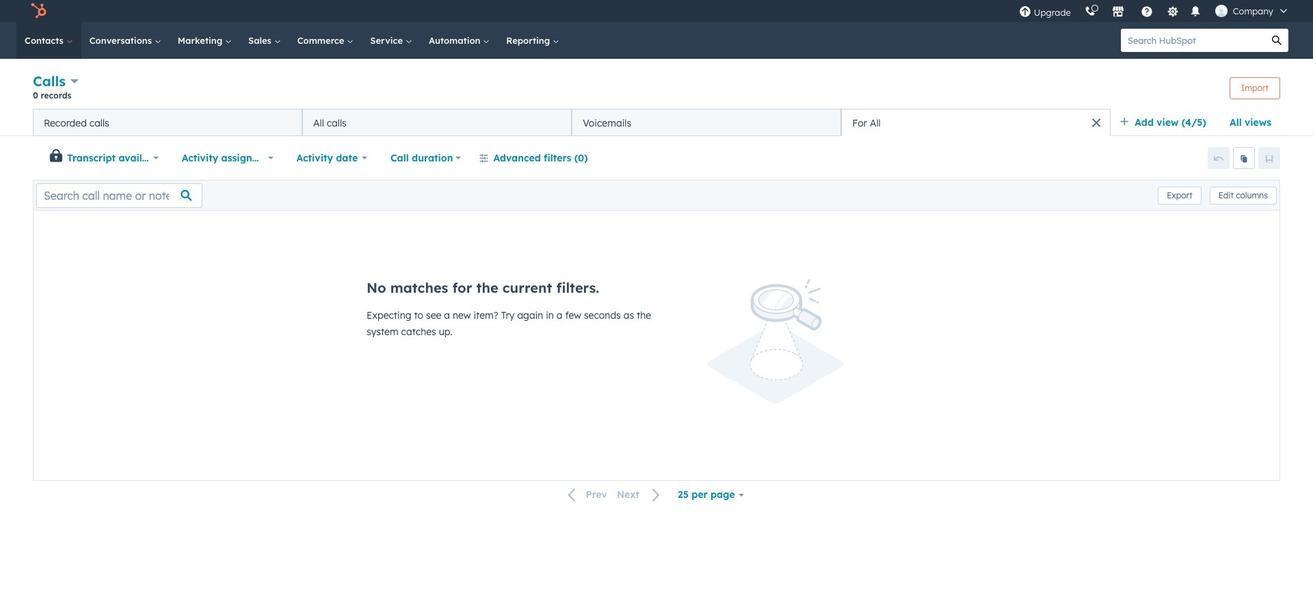 Task type: vqa. For each thing, say whether or not it's contained in the screenshot.
second NOTIFIED from the bottom of the page
no



Task type: locate. For each thing, give the bounding box(es) containing it.
jacob simon image
[[1216, 5, 1228, 17]]

banner
[[33, 71, 1281, 109]]

menu
[[1012, 0, 1297, 22]]

pagination navigation
[[560, 486, 669, 504]]



Task type: describe. For each thing, give the bounding box(es) containing it.
Search call name or notes search field
[[36, 183, 203, 208]]

marketplaces image
[[1112, 6, 1125, 18]]

Search HubSpot search field
[[1121, 29, 1266, 52]]



